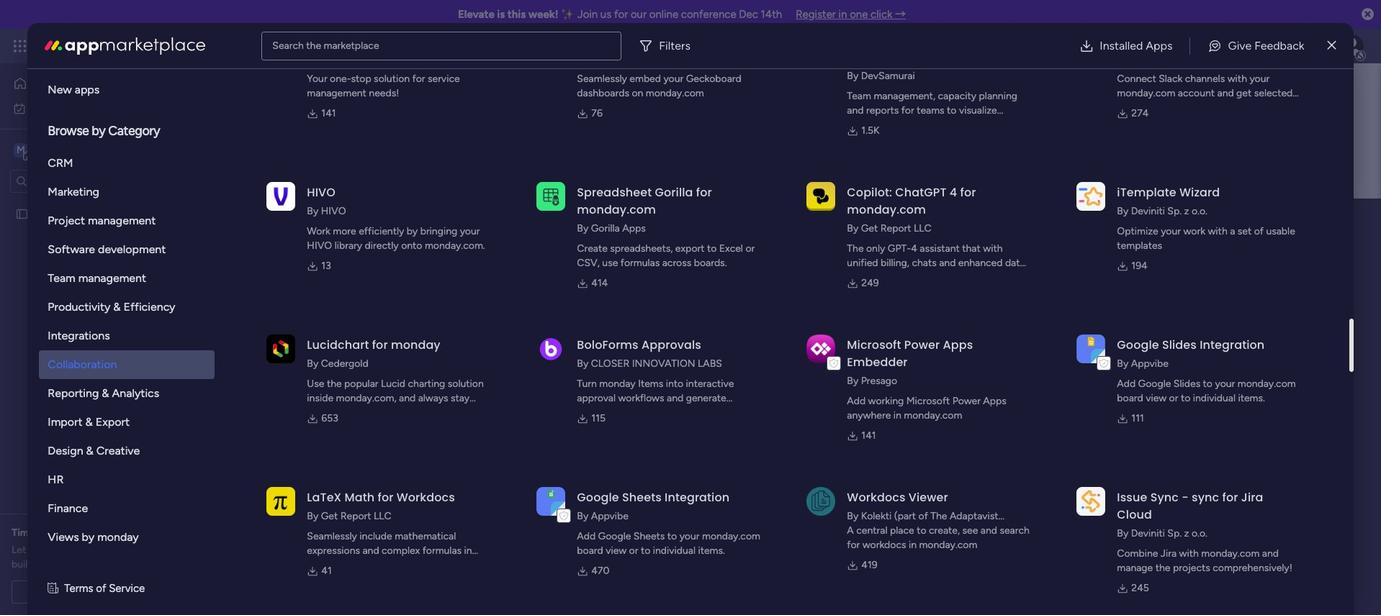 Task type: describe. For each thing, give the bounding box(es) containing it.
connect slack channels with your monday.com account and get selected notifications.
[[1118, 73, 1293, 114]]

google inside 'add google slides to your monday.com board view or to individual items.'
[[1139, 378, 1172, 390]]

app logo image for workdocs viewer
[[807, 487, 836, 516]]

add for google sheets integration
[[577, 531, 596, 543]]

import
[[48, 416, 82, 429]]

and inside connect slack channels with your monday.com account and get selected notifications.
[[1218, 87, 1235, 99]]

view for sheets
[[606, 545, 627, 558]]

for inside 'copilot: chatgpt 4 for monday.com by get report llc'
[[961, 184, 977, 201]]

monday.com inside add google sheets to your monday.com board view or to individual items.
[[702, 531, 761, 543]]

give feedback button
[[1197, 31, 1317, 60]]

jira inside issue sync - sync for jira cloud by deviniti sp. z o.o.
[[1242, 490, 1264, 506]]

reporting
[[48, 387, 99, 401]]

time.
[[939, 119, 961, 131]]

deviniti inside itemplate wizard by deviniti sp. z o.o.
[[1132, 205, 1166, 218]]

41
[[322, 566, 332, 578]]

on
[[632, 87, 644, 99]]

1 vertical spatial gorilla
[[591, 223, 620, 235]]

jira inside combine jira with monday.com and manage the projects comprehensively!
[[1161, 548, 1177, 561]]

efficiency
[[124, 300, 175, 314]]

and inside use the popular lucid charting solution inside monday.com, and always stay sync across your organization.
[[399, 393, 416, 405]]

a central place to create, see and search for workdocs in monday.com
[[848, 525, 1030, 552]]

workdocs inside workdocs viewer by kolekti (part of the adaptavist group)
[[848, 490, 906, 506]]

monday inside lucidchart for monday by cedergold
[[391, 337, 441, 354]]

service
[[109, 583, 145, 596]]

public board image inside test list box
[[15, 207, 29, 221]]

apps image
[[1224, 39, 1238, 53]]

sp. inside issue sync - sync for jira cloud by deviniti sp. z o.o.
[[1168, 528, 1182, 540]]

for inside a central place to create, see and search for workdocs in monday.com
[[848, 540, 860, 552]]

with inside connect slack channels with your monday.com account and get selected notifications.
[[1228, 73, 1248, 85]]

adaptavist
[[950, 511, 999, 523]]

usable
[[1267, 226, 1296, 238]]

unified
[[848, 257, 879, 269]]

470
[[592, 566, 610, 578]]

account
[[1178, 87, 1215, 99]]

monday.com inside 'add google slides to your monday.com board view or to individual items.'
[[1238, 378, 1297, 390]]

views by monday
[[48, 531, 139, 545]]

billing,
[[881, 257, 910, 269]]

online
[[650, 8, 679, 21]]

sync inside use the popular lucid charting solution inside monday.com, and always stay sync across your organization.
[[307, 407, 328, 419]]

integration for google slides integration
[[1200, 337, 1265, 354]]

editor's
[[48, 54, 87, 68]]

our inside time for an expert review let our experts review what you've built so far. free of charge
[[29, 545, 43, 557]]

test link
[[251, 344, 964, 386]]

work for my
[[48, 102, 70, 114]]

software development
[[48, 243, 166, 256]]

spreadsheet
[[577, 184, 652, 201]]

a inside 'optimize your work with a set of usable templates'
[[1231, 226, 1236, 238]]

and inside turn monday items into interactive approval workflows and generate templated documents.
[[667, 393, 684, 405]]

for inside issue sync - sync for jira cloud by deviniti sp. z o.o.
[[1223, 490, 1239, 506]]

boards and dashboards you visited recently in this workspace
[[272, 325, 548, 337]]

dec
[[739, 8, 759, 21]]

the for use
[[327, 378, 342, 390]]

z inside itemplate wizard by deviniti sp. z o.o.
[[1185, 205, 1190, 218]]

collaboration
[[48, 358, 117, 372]]

productivity
[[48, 300, 111, 314]]

search
[[273, 39, 304, 52]]

far.
[[47, 559, 61, 571]]

work inside 'optimize your work with a set of usable templates'
[[1184, 226, 1206, 238]]

add down efficiently
[[358, 239, 377, 252]]

z inside issue sync - sync for jira cloud by deviniti sp. z o.o.
[[1185, 528, 1190, 540]]

in right recently
[[470, 325, 478, 337]]

apps marketplace image
[[45, 37, 206, 54]]

give feedback
[[1229, 39, 1305, 52]]

formulas inside the create spreadsheets, export to excel or csv, use formulas across boards.
[[621, 257, 660, 269]]

the inside the only gpt-4 assistant that with unified billing, chats and enhanced data privacy.
[[848, 243, 864, 255]]

1 vertical spatial this
[[480, 325, 497, 337]]

expert
[[66, 527, 97, 540]]

assistant
[[920, 243, 960, 255]]

and inside seamlessly include mathematical expressions and complex formulas in your workdocs
[[363, 545, 379, 558]]

your inside 'add google slides to your monday.com board view or to individual items.'
[[1216, 378, 1236, 390]]

by inside itemplate wizard by deviniti sp. z o.o.
[[1118, 205, 1129, 218]]

my
[[32, 102, 46, 114]]

documents.
[[626, 407, 679, 419]]

items. for google slides integration
[[1239, 393, 1266, 405]]

workdocs inside seamlessly include mathematical expressions and complex formulas in your workdocs
[[330, 560, 375, 572]]

with inside 'optimize your work with a set of usable templates'
[[1208, 226, 1228, 238]]

by inside 'copilot: chatgpt 4 for monday.com by get report llc'
[[848, 223, 859, 235]]

import & export
[[48, 416, 130, 429]]

sp. inside itemplate wizard by deviniti sp. z o.o.
[[1168, 205, 1182, 218]]

meeting
[[99, 586, 137, 599]]

stay
[[451, 393, 470, 405]]

274
[[1132, 107, 1149, 120]]

click
[[871, 8, 893, 21]]

closer
[[591, 358, 630, 370]]

items
[[638, 378, 664, 390]]

to inside the create spreadsheets, export to excel or csv, use formulas across boards.
[[707, 243, 717, 255]]

workdocs inside latex math for workdocs by get report llc
[[397, 490, 455, 506]]

o.o. inside issue sync - sync for jira cloud by deviniti sp. z o.o.
[[1192, 528, 1208, 540]]

power inside add working microsoft power apps anywhere in monday.com
[[953, 396, 981, 408]]

issue
[[1118, 490, 1148, 506]]

one
[[850, 8, 868, 21]]

you've
[[139, 545, 168, 557]]

Search in workspace field
[[30, 173, 120, 189]]

latex
[[307, 490, 342, 506]]

in inside add working microsoft power apps anywhere in monday.com
[[894, 410, 902, 422]]

monday inside turn monday items into interactive approval workflows and generate templated documents.
[[600, 378, 636, 390]]

stop
[[351, 73, 372, 85]]

1 vertical spatial review
[[82, 545, 112, 557]]

0 vertical spatial review
[[99, 527, 130, 540]]

monday up home "button"
[[64, 37, 114, 54]]

join
[[578, 8, 598, 21]]

for inside your one-stop solution for service management needs!
[[412, 73, 425, 85]]

deviniti inside issue sync - sync for jira cloud by deviniti sp. z o.o.
[[1132, 528, 1166, 540]]

hivo by hivo
[[307, 184, 346, 218]]

public board image inside test 'link'
[[272, 357, 288, 373]]

filters
[[659, 39, 691, 52]]

work for monday
[[116, 37, 142, 54]]

1 horizontal spatial our
[[631, 8, 647, 21]]

14th
[[761, 8, 783, 21]]

see plans
[[252, 40, 295, 52]]

add working microsoft power apps anywhere in monday.com
[[848, 396, 1007, 422]]

give
[[1229, 39, 1252, 52]]

view for slides
[[1146, 393, 1167, 405]]

by inside workdocs viewer by kolekti (part of the adaptavist group)
[[848, 511, 859, 523]]

interactive
[[686, 378, 734, 390]]

and inside combine jira with monday.com and manage the projects comprehensively!
[[1263, 548, 1279, 561]]

experts
[[46, 545, 80, 557]]

or for google slides integration
[[1170, 393, 1179, 405]]

or for google sheets integration
[[629, 545, 639, 558]]

653
[[322, 413, 339, 425]]

always
[[418, 393, 449, 405]]

apps inside spreadsheet gorilla for monday.com by gorilla apps
[[623, 223, 646, 235]]

work
[[307, 226, 331, 238]]

by devsamurai
[[848, 70, 915, 82]]

elevate
[[458, 8, 495, 21]]

test for public board icon within the test 'link'
[[296, 358, 315, 371]]

llc inside 'copilot: chatgpt 4 for monday.com by get report llc'
[[914, 223, 932, 235]]

boards.
[[694, 257, 727, 269]]

slides inside 'google slides integration by appvibe'
[[1163, 337, 1197, 354]]

monday.com inside seamlessly embed your geckoboard dashboards on monday.com
[[646, 87, 704, 99]]

items. for google sheets integration
[[698, 545, 725, 558]]

your inside add google sheets to your monday.com board view or to individual items.
[[680, 531, 700, 543]]

by inside work more efficiently by bringing your hivo library directly onto monday.com.
[[407, 226, 418, 238]]

team for team management
[[48, 272, 75, 285]]

sync
[[1151, 490, 1179, 506]]

4 inside 'copilot: chatgpt 4 for monday.com by get report llc'
[[950, 184, 958, 201]]

by inside latex math for workdocs by get report llc
[[307, 511, 319, 523]]

by for category
[[92, 123, 105, 139]]

→
[[896, 8, 906, 21]]

efficiently
[[359, 226, 404, 238]]

& for creative
[[86, 445, 94, 458]]

1 horizontal spatial 141
[[862, 430, 877, 442]]

main inside "workspace selection" element
[[33, 143, 58, 157]]

monday.com inside a central place to create, see and search for workdocs in monday.com
[[920, 540, 978, 552]]

monday.com inside connect slack channels with your monday.com account and get selected notifications.
[[1118, 87, 1176, 99]]

-
[[1182, 490, 1189, 506]]

solution inside use the popular lucid charting solution inside monday.com, and always stay sync across your organization.
[[448, 378, 484, 390]]

monday.com inside combine jira with monday.com and manage the projects comprehensively!
[[1202, 548, 1260, 561]]

apps inside add working microsoft power apps anywhere in monday.com
[[984, 396, 1007, 408]]

my work button
[[9, 97, 155, 120]]

board for google sheets integration
[[577, 545, 604, 558]]

popular
[[344, 378, 379, 390]]

the inside combine jira with monday.com and manage the projects comprehensively!
[[1156, 563, 1171, 575]]

home button
[[9, 72, 155, 95]]

for inside latex math for workdocs by get report llc
[[378, 490, 394, 506]]

by inside lucidchart for monday by cedergold
[[307, 358, 319, 370]]

4 inside the only gpt-4 assistant that with unified billing, chats and enhanced data privacy.
[[911, 243, 918, 255]]

is
[[497, 8, 505, 21]]

notifications.
[[1118, 102, 1176, 114]]

only
[[867, 243, 886, 255]]

filters button
[[634, 31, 702, 60]]

central
[[857, 525, 888, 537]]

monday.com inside add working microsoft power apps anywhere in monday.com
[[904, 410, 963, 422]]

in inside a central place to create, see and search for workdocs in monday.com
[[909, 540, 917, 552]]

your inside use the popular lucid charting solution inside monday.com, and always stay sync across your organization.
[[362, 407, 383, 419]]

✨
[[561, 8, 575, 21]]

slides inside 'add google slides to your monday.com board view or to individual items.'
[[1174, 378, 1201, 390]]

appvibe for slides
[[1132, 358, 1169, 370]]

add for google slides integration
[[1118, 378, 1136, 390]]

individual for slides
[[1194, 393, 1236, 405]]

comprehensively!
[[1213, 563, 1293, 575]]

finance
[[48, 502, 88, 516]]

browse by category
[[48, 123, 160, 139]]

and right boards
[[305, 325, 322, 337]]

dapulse x slim image
[[1328, 37, 1337, 54]]

by inside spreadsheet gorilla for monday.com by gorilla apps
[[577, 223, 589, 235]]

see plans button
[[232, 35, 302, 57]]

1.5k
[[862, 125, 880, 137]]

team for team management, capacity planning and reports for teams to visualize projects and team's time.
[[848, 90, 872, 102]]

labs
[[698, 358, 723, 370]]

service
[[428, 73, 460, 85]]

app logo image for hivo
[[267, 182, 296, 211]]

gpt-
[[888, 243, 911, 255]]

google sheets integration by appvibe
[[577, 490, 730, 523]]

microsoft inside microsoft power apps embedder by presago
[[848, 337, 902, 354]]

1 horizontal spatial gorilla
[[655, 184, 693, 201]]

management inside your one-stop solution for service management needs!
[[307, 87, 367, 99]]

and down 'reports'
[[887, 119, 904, 131]]

get inside 'copilot: chatgpt 4 for monday.com by get report llc'
[[861, 223, 878, 235]]



Task type: locate. For each thing, give the bounding box(es) containing it.
the right 'manage'
[[1156, 563, 1171, 575]]

1 horizontal spatial llc
[[914, 223, 932, 235]]

1 horizontal spatial power
[[953, 396, 981, 408]]

with up enhanced
[[984, 243, 1003, 255]]

generate
[[686, 393, 727, 405]]

monday.com inside 'copilot: chatgpt 4 for monday.com by get report llc'
[[848, 202, 926, 218]]

0 vertical spatial solution
[[374, 73, 410, 85]]

seamlessly up the expressions
[[307, 531, 357, 543]]

& right design at the left bottom of page
[[86, 445, 94, 458]]

0 vertical spatial by
[[92, 123, 105, 139]]

1 vertical spatial main workspace
[[360, 204, 544, 236]]

Main workspace field
[[356, 204, 1323, 236]]

1 horizontal spatial main workspace
[[360, 204, 544, 236]]

0 horizontal spatial appvibe
[[591, 511, 629, 523]]

by right views
[[82, 531, 95, 545]]

your down monday.com,
[[362, 407, 383, 419]]

1 vertical spatial items.
[[698, 545, 725, 558]]

your
[[307, 73, 328, 85]]

for
[[614, 8, 628, 21], [412, 73, 425, 85], [902, 104, 915, 117], [697, 184, 712, 201], [961, 184, 977, 201], [372, 337, 388, 354], [378, 490, 394, 506], [1223, 490, 1239, 506], [37, 527, 50, 540], [848, 540, 860, 552]]

schedule a meeting
[[47, 586, 137, 599]]

and inside the only gpt-4 assistant that with unified billing, chats and enhanced data privacy.
[[940, 257, 956, 269]]

sync inside issue sync - sync for jira cloud by deviniti sp. z o.o.
[[1192, 490, 1220, 506]]

or inside 'add google slides to your monday.com board view or to individual items.'
[[1170, 393, 1179, 405]]

public board image
[[15, 207, 29, 221], [272, 357, 288, 373]]

1 horizontal spatial work
[[116, 37, 142, 54]]

414
[[592, 277, 608, 290]]

search everything image
[[1259, 39, 1274, 53]]

test
[[34, 208, 53, 220], [296, 358, 315, 371]]

1 vertical spatial board
[[577, 545, 604, 558]]

0 vertical spatial main
[[33, 143, 58, 157]]

workspace
[[61, 143, 118, 157], [421, 204, 544, 236], [379, 239, 428, 252], [499, 325, 548, 337]]

by
[[848, 70, 859, 82], [307, 205, 319, 218], [1118, 205, 1129, 218], [577, 223, 589, 235], [848, 223, 859, 235], [307, 358, 319, 370], [577, 358, 589, 370], [1118, 358, 1129, 370], [848, 375, 859, 388], [307, 511, 319, 523], [577, 511, 589, 523], [848, 511, 859, 523], [1118, 528, 1129, 540]]

schedule
[[47, 586, 89, 599]]

register in one click → link
[[796, 8, 906, 21]]

use
[[307, 378, 325, 390]]

category
[[108, 123, 160, 139]]

gorilla up export
[[655, 184, 693, 201]]

the
[[306, 39, 321, 52], [327, 378, 342, 390], [1156, 563, 1171, 575]]

0 vertical spatial the
[[306, 39, 321, 52]]

1 vertical spatial 4
[[911, 243, 918, 255]]

your up the selected
[[1250, 73, 1270, 85]]

team management
[[48, 272, 146, 285]]

organization.
[[385, 407, 443, 419]]

0 horizontal spatial this
[[480, 325, 497, 337]]

0 vertical spatial power
[[905, 337, 940, 354]]

report inside 'copilot: chatgpt 4 for monday.com by get report llc'
[[881, 223, 912, 235]]

view up '470'
[[606, 545, 627, 558]]

0 vertical spatial 141
[[322, 107, 336, 120]]

in down place on the bottom right of page
[[909, 540, 917, 552]]

0 horizontal spatial the
[[306, 39, 321, 52]]

by inside 'google slides integration by appvibe'
[[1118, 358, 1129, 370]]

141 down your
[[322, 107, 336, 120]]

visited
[[398, 325, 428, 337]]

workdocs down the expressions
[[330, 560, 375, 572]]

1 vertical spatial deviniti
[[1132, 528, 1166, 540]]

add for microsoft power apps embedder
[[848, 396, 866, 408]]

0 horizontal spatial formulas
[[423, 545, 462, 558]]

register in one click →
[[796, 8, 906, 21]]

main right workspace icon
[[33, 143, 58, 157]]

google inside 'google slides integration by appvibe'
[[1118, 337, 1160, 354]]

your down google sheets integration by appvibe
[[680, 531, 700, 543]]

4 right chatgpt
[[950, 184, 958, 201]]

1 z from the top
[[1185, 205, 1190, 218]]

1 horizontal spatial this
[[508, 8, 526, 21]]

your down 'google slides integration by appvibe'
[[1216, 378, 1236, 390]]

0 vertical spatial get
[[861, 223, 878, 235]]

2 horizontal spatial or
[[1170, 393, 1179, 405]]

team management, capacity planning and reports for teams to visualize projects and team's time.
[[848, 90, 1018, 131]]

sync right -
[[1192, 490, 1220, 506]]

design & creative
[[48, 445, 140, 458]]

across
[[663, 257, 692, 269], [331, 407, 360, 419]]

dashboards up 76
[[577, 87, 630, 99]]

your inside connect slack channels with your monday.com account and get selected notifications.
[[1250, 73, 1270, 85]]

elevate is this week! ✨ join us for our online conference dec 14th
[[458, 8, 783, 21]]

1 horizontal spatial sync
[[1192, 490, 1220, 506]]

get inside latex math for workdocs by get report llc
[[321, 511, 338, 523]]

formulas
[[621, 257, 660, 269], [423, 545, 462, 558]]

work more efficiently by bringing your hivo library directly onto monday.com.
[[307, 226, 485, 252]]

0 vertical spatial llc
[[914, 223, 932, 235]]

individual down google sheets integration by appvibe
[[653, 545, 696, 558]]

0 vertical spatial hivo
[[307, 184, 336, 201]]

hivo inside work more efficiently by bringing your hivo library directly onto monday.com.
[[307, 240, 332, 252]]

0 vertical spatial across
[[663, 257, 692, 269]]

review up charge at the left of the page
[[82, 545, 112, 557]]

main workspace up description
[[360, 204, 544, 236]]

approval
[[577, 393, 616, 405]]

0 vertical spatial report
[[881, 223, 912, 235]]

use
[[603, 257, 618, 269]]

inbox image
[[1161, 39, 1175, 53]]

1 horizontal spatial across
[[663, 257, 692, 269]]

0 vertical spatial sheets
[[622, 490, 662, 506]]

seamlessly inside seamlessly include mathematical expressions and complex formulas in your workdocs
[[307, 531, 357, 543]]

& for export
[[85, 416, 93, 429]]

planning
[[980, 90, 1018, 102]]

0 vertical spatial team
[[848, 90, 872, 102]]

for right chatgpt
[[961, 184, 977, 201]]

by inside 'hivo by hivo'
[[307, 205, 319, 218]]

add google sheets to your monday.com board view or to individual items.
[[577, 531, 761, 558]]

monday
[[64, 37, 114, 54], [391, 337, 441, 354], [600, 378, 636, 390], [97, 531, 139, 545]]

& left export
[[85, 416, 93, 429]]

1 vertical spatial report
[[341, 511, 371, 523]]

0 vertical spatial microsoft
[[848, 337, 902, 354]]

z
[[1185, 205, 1190, 218], [1185, 528, 1190, 540]]

main workspace down browse in the top left of the page
[[33, 143, 118, 157]]

0 horizontal spatial workdocs
[[330, 560, 375, 572]]

1 horizontal spatial seamlessly
[[577, 73, 627, 85]]

0 vertical spatial our
[[631, 8, 647, 21]]

0 vertical spatial jira
[[1242, 490, 1264, 506]]

1 horizontal spatial public board image
[[272, 357, 288, 373]]

1 horizontal spatial 4
[[950, 184, 958, 201]]

projects
[[848, 119, 885, 131], [1174, 563, 1211, 575]]

by down my work button
[[92, 123, 105, 139]]

main
[[33, 143, 58, 157], [360, 204, 415, 236]]

get down latex
[[321, 511, 338, 523]]

visualize
[[960, 104, 998, 117]]

0 horizontal spatial main
[[33, 143, 58, 157]]

cedergold
[[321, 358, 369, 370]]

projects down 'reports'
[[848, 119, 885, 131]]

appvibe up '470'
[[591, 511, 629, 523]]

1 vertical spatial z
[[1185, 528, 1190, 540]]

across down export
[[663, 257, 692, 269]]

power down microsoft power apps embedder by presago
[[953, 396, 981, 408]]

1 vertical spatial team
[[48, 272, 75, 285]]

seamlessly up 76
[[577, 73, 627, 85]]

team up 'reports'
[[848, 90, 872, 102]]

app logo image for lucidchart for monday
[[267, 335, 296, 364]]

1 vertical spatial the
[[327, 378, 342, 390]]

1 vertical spatial formulas
[[423, 545, 462, 558]]

by inside boloforms approvals by closer innovation labs
[[577, 358, 589, 370]]

sheets up add google sheets to your monday.com board view or to individual items.
[[622, 490, 662, 506]]

or down google sheets integration by appvibe
[[629, 545, 639, 558]]

& left efficiency
[[113, 300, 121, 314]]

jira right combine
[[1161, 548, 1177, 561]]

the up create, in the bottom of the page
[[931, 511, 948, 523]]

dashboards inside seamlessly embed your geckoboard dashboards on monday.com
[[577, 87, 630, 99]]

in inside seamlessly include mathematical expressions and complex formulas in your workdocs
[[464, 545, 472, 558]]

for inside lucidchart for monday by cedergold
[[372, 337, 388, 354]]

main workspace inside "workspace selection" element
[[33, 143, 118, 157]]

monday.com,
[[336, 393, 397, 405]]

channels
[[1186, 73, 1226, 85]]

z up combine jira with monday.com and manage the projects comprehensively!
[[1185, 528, 1190, 540]]

us
[[601, 8, 612, 21]]

google slides integration by appvibe
[[1118, 337, 1265, 370]]

1 horizontal spatial a
[[1231, 226, 1236, 238]]

in down working
[[894, 410, 902, 422]]

projects down issue sync - sync for jira cloud by deviniti sp. z o.o.
[[1174, 563, 1211, 575]]

for down management,
[[902, 104, 915, 117]]

work inside button
[[48, 102, 70, 114]]

appvibe for sheets
[[591, 511, 629, 523]]

create spreadsheets, export to excel or csv, use formulas across boards.
[[577, 243, 755, 269]]

embed
[[630, 73, 661, 85]]

0 horizontal spatial our
[[29, 545, 43, 557]]

1 sp. from the top
[[1168, 205, 1182, 218]]

or inside add google sheets to your monday.com board view or to individual items.
[[629, 545, 639, 558]]

appvibe inside 'google slides integration by appvibe'
[[1132, 358, 1169, 370]]

individual for sheets
[[653, 545, 696, 558]]

items.
[[1239, 393, 1266, 405], [698, 545, 725, 558]]

projects inside the team management, capacity planning and reports for teams to visualize projects and team's time.
[[848, 119, 885, 131]]

views
[[48, 531, 79, 545]]

this
[[508, 8, 526, 21], [480, 325, 497, 337]]

reporting & analytics
[[48, 387, 159, 401]]

with inside the only gpt-4 assistant that with unified billing, chats and enhanced data privacy.
[[984, 243, 1003, 255]]

app logo image for copilot: chatgpt 4 for monday.com
[[807, 182, 836, 211]]

1 o.o. from the top
[[1192, 205, 1208, 218]]

with left set
[[1208, 226, 1228, 238]]

and up 1.5k on the top of page
[[848, 104, 864, 117]]

0 vertical spatial gorilla
[[655, 184, 693, 201]]

group)
[[848, 525, 880, 537]]

1 deviniti from the top
[[1132, 205, 1166, 218]]

0 horizontal spatial board
[[577, 545, 604, 558]]

with down issue sync - sync for jira cloud by deviniti sp. z o.o.
[[1180, 548, 1200, 561]]

2 vertical spatial work
[[1184, 226, 1206, 238]]

gorilla up create
[[591, 223, 620, 235]]

this right recently
[[480, 325, 497, 337]]

your inside work more efficiently by bringing your hivo library directly onto monday.com.
[[460, 226, 480, 238]]

0 vertical spatial formulas
[[621, 257, 660, 269]]

test list box
[[0, 199, 184, 421]]

anywhere
[[848, 410, 891, 422]]

board inside 'add google slides to your monday.com board view or to individual items.'
[[1118, 393, 1144, 405]]

integration for google sheets integration
[[665, 490, 730, 506]]

that
[[963, 243, 981, 255]]

development
[[98, 243, 166, 256]]

across down monday.com,
[[331, 407, 360, 419]]

appvibe inside google sheets integration by appvibe
[[591, 511, 629, 523]]

0 horizontal spatial microsoft
[[848, 337, 902, 354]]

review up what
[[99, 527, 130, 540]]

to inside a central place to create, see and search for workdocs in monday.com
[[917, 525, 927, 537]]

0 horizontal spatial individual
[[653, 545, 696, 558]]

management
[[145, 37, 224, 54], [307, 87, 367, 99], [88, 214, 156, 228], [78, 272, 146, 285]]

o.o. down wizard
[[1192, 205, 1208, 218]]

the right 'search'
[[306, 39, 321, 52]]

appvibe
[[1132, 358, 1169, 370], [591, 511, 629, 523]]

integrations
[[48, 329, 110, 343]]

software
[[48, 243, 95, 256]]

jira right -
[[1242, 490, 1264, 506]]

formulas down spreadsheets,
[[621, 257, 660, 269]]

directly
[[365, 240, 399, 252]]

seamlessly for seamlessly include mathematical expressions and complex formulas in your workdocs
[[307, 531, 357, 543]]

o.o. inside itemplate wizard by deviniti sp. z o.o.
[[1192, 205, 1208, 218]]

1 vertical spatial main
[[360, 204, 415, 236]]

1 vertical spatial work
[[48, 102, 70, 114]]

in right complex
[[464, 545, 472, 558]]

needs!
[[369, 87, 399, 99]]

this right is
[[508, 8, 526, 21]]

view inside 'add google slides to your monday.com board view or to individual items.'
[[1146, 393, 1167, 405]]

1 vertical spatial appvibe
[[591, 511, 629, 523]]

in left one
[[839, 8, 848, 21]]

include
[[360, 531, 392, 543]]

for inside the team management, capacity planning and reports for teams to visualize projects and team's time.
[[902, 104, 915, 117]]

0 vertical spatial seamlessly
[[577, 73, 627, 85]]

1 horizontal spatial jira
[[1242, 490, 1264, 506]]

0 horizontal spatial items.
[[698, 545, 725, 558]]

onto
[[401, 240, 423, 252]]

monday.com inside spreadsheet gorilla for monday.com by gorilla apps
[[577, 202, 656, 218]]

for left "service"
[[412, 73, 425, 85]]

team inside the team management, capacity planning and reports for teams to visualize projects and team's time.
[[848, 90, 872, 102]]

and up organization.
[[399, 393, 416, 405]]

1 vertical spatial get
[[321, 511, 338, 523]]

add inside add google sheets to your monday.com board view or to individual items.
[[577, 531, 596, 543]]

0 vertical spatial appvibe
[[1132, 358, 1169, 370]]

llc inside latex math for workdocs by get report llc
[[374, 511, 392, 523]]

2 z from the top
[[1185, 528, 1190, 540]]

& up export
[[102, 387, 109, 401]]

terms of service
[[64, 583, 145, 596]]

of inside 'optimize your work with a set of usable templates'
[[1255, 226, 1264, 238]]

the inside workdocs viewer by kolekti (part of the adaptavist group)
[[931, 511, 948, 523]]

1 horizontal spatial view
[[1146, 393, 1167, 405]]

projects inside combine jira with monday.com and manage the projects comprehensively!
[[1174, 563, 1211, 575]]

and up comprehensively!
[[1263, 548, 1279, 561]]

reports
[[867, 104, 899, 117]]

microsoft right working
[[907, 396, 951, 408]]

your down itemplate wizard by deviniti sp. z o.o.
[[1161, 226, 1182, 238]]

sheets inside add google sheets to your monday.com board view or to individual items.
[[634, 531, 665, 543]]

0 horizontal spatial sync
[[307, 407, 328, 419]]

0 vertical spatial projects
[[848, 119, 885, 131]]

invite members image
[[1192, 39, 1207, 53]]

2 o.o. from the top
[[1192, 528, 1208, 540]]

google inside google sheets integration by appvibe
[[577, 490, 619, 506]]

installed apps
[[1100, 39, 1173, 52]]

by inside microsoft power apps embedder by presago
[[848, 375, 859, 388]]

1 horizontal spatial team
[[848, 90, 872, 102]]

0 vertical spatial o.o.
[[1192, 205, 1208, 218]]

llc up assistant
[[914, 223, 932, 235]]

select product image
[[13, 39, 27, 53]]

a inside button
[[92, 586, 97, 599]]

analytics
[[112, 387, 159, 401]]

seamlessly include mathematical expressions and complex formulas in your workdocs
[[307, 531, 472, 572]]

board for google slides integration
[[1118, 393, 1144, 405]]

individual inside add google sheets to your monday.com board view or to individual items.
[[653, 545, 696, 558]]

or
[[746, 243, 755, 255], [1170, 393, 1179, 405], [629, 545, 639, 558]]

for inside time for an expert review let our experts review what you've built so far. free of charge
[[37, 527, 50, 540]]

team's
[[907, 119, 936, 131]]

by up onto on the left of the page
[[407, 226, 418, 238]]

0 vertical spatial z
[[1185, 205, 1190, 218]]

hivo up more
[[321, 205, 346, 218]]

formulas down the mathematical
[[423, 545, 462, 558]]

power inside microsoft power apps embedder by presago
[[905, 337, 940, 354]]

2 horizontal spatial the
[[1156, 563, 1171, 575]]

1 vertical spatial slides
[[1174, 378, 1201, 390]]

2 sp. from the top
[[1168, 528, 1182, 540]]

marketing
[[48, 185, 99, 199]]

and inside a central place to create, see and search for workdocs in monday.com
[[981, 525, 998, 537]]

0 horizontal spatial 141
[[322, 107, 336, 120]]

individual inside 'add google slides to your monday.com board view or to individual items.'
[[1194, 393, 1236, 405]]

brad klo image
[[1341, 35, 1365, 58]]

installed
[[1100, 39, 1144, 52]]

app logo image for issue sync - sync for jira cloud
[[1077, 488, 1106, 516]]

sheets inside google sheets integration by appvibe
[[622, 490, 662, 506]]

terms of use image
[[48, 581, 58, 598]]

slides down 'google slides integration by appvibe'
[[1174, 378, 1201, 390]]

apps
[[75, 83, 100, 97]]

individual down 'google slides integration by appvibe'
[[1194, 393, 1236, 405]]

apps inside microsoft power apps embedder by presago
[[943, 337, 974, 354]]

or down 'google slides integration by appvibe'
[[1170, 393, 1179, 405]]

1 vertical spatial llc
[[374, 511, 392, 523]]

the for search
[[306, 39, 321, 52]]

to inside the team management, capacity planning and reports for teams to visualize projects and team's time.
[[947, 104, 957, 117]]

option
[[0, 201, 184, 204]]

1 horizontal spatial workdocs
[[397, 490, 455, 506]]

1 vertical spatial hivo
[[321, 205, 346, 218]]

report inside latex math for workdocs by get report llc
[[341, 511, 371, 523]]

& for efficiency
[[113, 300, 121, 314]]

& for analytics
[[102, 387, 109, 401]]

dashboards
[[577, 87, 630, 99], [324, 325, 377, 337]]

1 vertical spatial a
[[92, 586, 97, 599]]

0 horizontal spatial seamlessly
[[307, 531, 357, 543]]

0 vertical spatial the
[[848, 243, 864, 255]]

by inside google sheets integration by appvibe
[[577, 511, 589, 523]]

2 horizontal spatial work
[[1184, 226, 1206, 238]]

the right "use"
[[327, 378, 342, 390]]

test for public board icon within the test list box
[[34, 208, 53, 220]]

excel
[[720, 243, 743, 255]]

boards
[[272, 325, 303, 337]]

optimize
[[1118, 226, 1159, 238]]

add google slides to your monday.com board view or to individual items.
[[1118, 378, 1297, 405]]

1 vertical spatial dashboards
[[324, 325, 377, 337]]

add inside 'add google slides to your monday.com board view or to individual items.'
[[1118, 378, 1136, 390]]

solution inside your one-stop solution for service management needs!
[[374, 73, 410, 85]]

o.o. up combine jira with monday.com and manage the projects comprehensively!
[[1192, 528, 1208, 540]]

app logo image for spreadsheet gorilla for monday.com
[[537, 182, 566, 211]]

workspace image
[[14, 142, 28, 158]]

main up directly
[[360, 204, 415, 236]]

245
[[1132, 583, 1150, 595]]

test up "use"
[[296, 358, 315, 371]]

for down "a"
[[848, 540, 860, 552]]

your inside seamlessly include mathematical expressions and complex formulas in your workdocs
[[307, 560, 327, 572]]

help image
[[1291, 39, 1305, 53]]

viewer
[[909, 490, 949, 506]]

working
[[869, 396, 904, 408]]

let
[[12, 545, 26, 557]]

1 horizontal spatial main
[[360, 204, 415, 236]]

for right us
[[614, 8, 628, 21]]

integration inside 'google slides integration by appvibe'
[[1200, 337, 1265, 354]]

solution up 'stay'
[[448, 378, 484, 390]]

a
[[848, 525, 854, 537]]

integration inside google sheets integration by appvibe
[[665, 490, 730, 506]]

sp. down wizard
[[1168, 205, 1182, 218]]

2 deviniti from the top
[[1132, 528, 1166, 540]]

turn
[[577, 378, 597, 390]]

by for monday
[[82, 531, 95, 545]]

0 horizontal spatial across
[[331, 407, 360, 419]]

itemplate wizard by deviniti sp. z o.o.
[[1118, 184, 1221, 218]]

microsoft inside add working microsoft power apps anywhere in monday.com
[[907, 396, 951, 408]]

public board image down boards
[[272, 357, 288, 373]]

1 horizontal spatial formulas
[[621, 257, 660, 269]]

get up the only
[[861, 223, 878, 235]]

for left an
[[37, 527, 50, 540]]

notifications image
[[1129, 39, 1143, 53]]

0 vertical spatial public board image
[[15, 207, 29, 221]]

your right embed
[[664, 73, 684, 85]]

llc up include
[[374, 511, 392, 523]]

0 vertical spatial a
[[1231, 226, 1236, 238]]

your up description
[[460, 226, 480, 238]]

monday up charge at the left of the page
[[97, 531, 139, 545]]

app logo image
[[267, 182, 296, 211], [537, 182, 566, 211], [807, 182, 836, 211], [1077, 182, 1106, 211], [267, 335, 296, 364], [537, 335, 566, 364], [807, 335, 836, 364], [1077, 335, 1106, 364], [807, 487, 836, 516], [267, 488, 296, 516], [537, 488, 566, 516], [1077, 488, 1106, 516]]

your inside seamlessly embed your geckoboard dashboards on monday.com
[[664, 73, 684, 85]]

141 down "anywhere"
[[862, 430, 877, 442]]

with inside combine jira with monday.com and manage the projects comprehensively!
[[1180, 548, 1200, 561]]

4 up chats
[[911, 243, 918, 255]]

1 horizontal spatial board
[[1118, 393, 1144, 405]]

sp. down sync
[[1168, 528, 1182, 540]]

across inside the create spreadsheets, export to excel or csv, use formulas across boards.
[[663, 257, 692, 269]]

monday up charting at the left of the page
[[391, 337, 441, 354]]

1 vertical spatial by
[[407, 226, 418, 238]]

0 horizontal spatial or
[[629, 545, 639, 558]]

app logo image for itemplate wizard
[[1077, 182, 1106, 211]]

chatgpt
[[896, 184, 947, 201]]

workspace selection element
[[14, 142, 120, 160]]

app logo image for boloforms approvals
[[537, 335, 566, 364]]

issue sync - sync for jira cloud by deviniti sp. z o.o.
[[1118, 490, 1264, 540]]

schedule a meeting button
[[12, 581, 172, 604]]

0 horizontal spatial jira
[[1161, 548, 1177, 561]]

for right -
[[1223, 490, 1239, 506]]

report up gpt-
[[881, 223, 912, 235]]

seamlessly embed your geckoboard dashboards on monday.com
[[577, 73, 742, 99]]

and down assistant
[[940, 257, 956, 269]]

your one-stop solution for service management needs!
[[307, 73, 460, 99]]

0 horizontal spatial projects
[[848, 119, 885, 131]]

integration up add google sheets to your monday.com board view or to individual items.
[[665, 490, 730, 506]]

1 vertical spatial the
[[931, 511, 948, 523]]

1 vertical spatial our
[[29, 545, 43, 557]]

report
[[881, 223, 912, 235], [341, 511, 371, 523]]

app logo image for latex math for workdocs
[[267, 488, 296, 516]]

1 horizontal spatial individual
[[1194, 393, 1236, 405]]

2 vertical spatial hivo
[[307, 240, 332, 252]]

get
[[1237, 87, 1252, 99]]

z down wizard
[[1185, 205, 1190, 218]]

editor's choice
[[48, 54, 124, 68]]

spreadsheet gorilla for monday.com by gorilla apps
[[577, 184, 712, 235]]

of inside workdocs viewer by kolekti (part of the adaptavist group)
[[919, 511, 929, 523]]

for left visited
[[372, 337, 388, 354]]

0 horizontal spatial gorilla
[[591, 223, 620, 235]]

0 horizontal spatial integration
[[665, 490, 730, 506]]

public board image left project
[[15, 207, 29, 221]]

1 vertical spatial jira
[[1161, 548, 1177, 561]]

with
[[1228, 73, 1248, 85], [1208, 226, 1228, 238], [984, 243, 1003, 255], [1180, 548, 1200, 561]]

1 horizontal spatial or
[[746, 243, 755, 255]]

lucidchart for monday by cedergold
[[307, 337, 441, 370]]

0 horizontal spatial power
[[905, 337, 940, 354]]

approvals
[[642, 337, 702, 354]]

seamlessly for seamlessly embed your geckoboard dashboards on monday.com
[[577, 73, 627, 85]]

the up unified
[[848, 243, 864, 255]]

appvibe up 111
[[1132, 358, 1169, 370]]

1 vertical spatial projects
[[1174, 563, 1211, 575]]

2 horizontal spatial workdocs
[[848, 490, 906, 506]]



Task type: vqa. For each thing, say whether or not it's contained in the screenshot.
the M inside the Workspace icon
no



